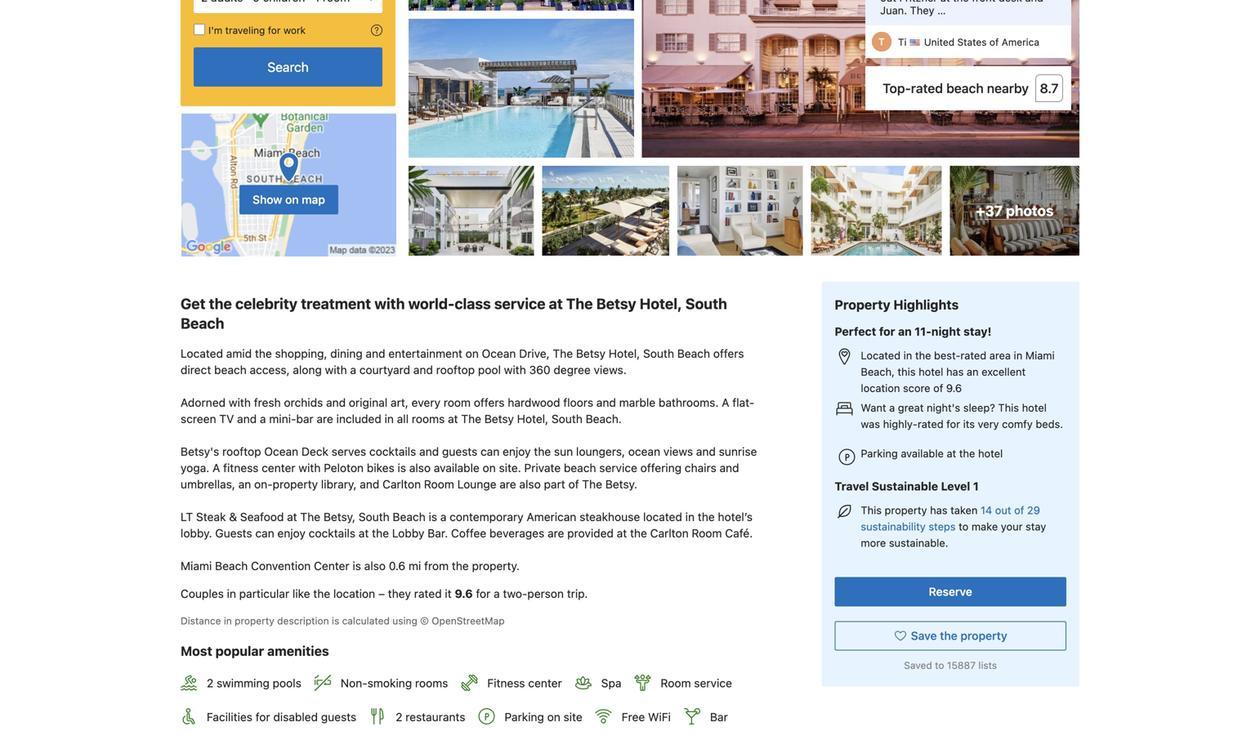 Task type: vqa. For each thing, say whether or not it's contained in the screenshot.
Beach
yes



Task type: locate. For each thing, give the bounding box(es) containing it.
betsy inside get the celebrity treatment with world-class service at the betsy hotel, south beach
[[596, 295, 636, 313]]

calculated
[[342, 616, 390, 627]]

1 vertical spatial 2
[[396, 711, 403, 724]]

sustainability
[[861, 521, 926, 533]]

0 horizontal spatial this
[[861, 504, 882, 517]]

0 vertical spatial to
[[959, 521, 969, 533]]

0.6
[[389, 560, 406, 573]]

property inside button
[[961, 629, 1008, 643]]

in left all
[[385, 413, 394, 426]]

2 horizontal spatial service
[[694, 677, 732, 690]]

1 horizontal spatial beach
[[564, 462, 596, 475]]

fresh
[[254, 396, 281, 410]]

1 vertical spatial beach
[[214, 363, 247, 377]]

1 vertical spatial an
[[967, 366, 979, 378]]

1 vertical spatial 9.6
[[455, 587, 473, 601]]

+37 photos
[[976, 202, 1054, 219]]

1 horizontal spatial 9.6
[[947, 382, 962, 394]]

this
[[998, 402, 1019, 414], [861, 504, 882, 517]]

1 vertical spatial available
[[434, 462, 480, 475]]

hotel up beds.
[[1022, 402, 1047, 414]]

9.6 inside located in the best-rated area in miami beach, this hotel has an excellent location score of 9.6
[[947, 382, 962, 394]]

also left 0.6
[[364, 560, 386, 573]]

1 horizontal spatial center
[[528, 677, 562, 690]]

sleep?
[[964, 402, 996, 414]]

excellent
[[982, 366, 1026, 378]]

beach
[[947, 81, 984, 96], [214, 363, 247, 377], [564, 462, 596, 475]]

1 horizontal spatial enjoy
[[503, 445, 531, 459]]

hardwood
[[508, 396, 560, 410]]

guests up lounge
[[442, 445, 478, 459]]

1 vertical spatial center
[[528, 677, 562, 690]]

of inside 14 out of 29 sustainability steps
[[1015, 504, 1025, 517]]

rooms down the every
[[412, 413, 445, 426]]

1 horizontal spatial available
[[901, 447, 944, 460]]

restaurants
[[406, 711, 466, 724]]

located in the best-rated area in miami beach, this hotel has an excellent location score of 9.6
[[861, 349, 1055, 394]]

rated down night's
[[918, 418, 944, 430]]

of up night's
[[934, 382, 944, 394]]

miami right area
[[1026, 349, 1055, 362]]

0 vertical spatial has
[[947, 366, 964, 378]]

0 vertical spatial a
[[722, 396, 730, 410]]

in up this
[[904, 349, 913, 362]]

0 horizontal spatial an
[[238, 478, 251, 491]]

beach down guests at the bottom of the page
[[215, 560, 248, 573]]

it
[[445, 587, 452, 601]]

also down private
[[519, 478, 541, 491]]

0 horizontal spatial 9.6
[[455, 587, 473, 601]]

parking
[[861, 447, 898, 460], [505, 711, 544, 724]]

offers up the flat-
[[713, 347, 744, 361]]

rooms
[[412, 413, 445, 426], [415, 677, 448, 690]]

betsy down hardwood
[[485, 413, 514, 426]]

has inside located in the best-rated area in miami beach, this hotel has an excellent location score of 9.6
[[947, 366, 964, 378]]

0 horizontal spatial are
[[317, 413, 333, 426]]

world-
[[408, 295, 455, 313]]

and
[[366, 347, 385, 361], [413, 363, 433, 377], [326, 396, 346, 410], [597, 396, 616, 410], [237, 413, 257, 426], [419, 445, 439, 459], [696, 445, 716, 459], [720, 462, 739, 475], [360, 478, 380, 491]]

guests down non- in the bottom of the page
[[321, 711, 357, 724]]

0 vertical spatial also
[[409, 462, 431, 475]]

betsy.
[[606, 478, 638, 491]]

room up the wifi
[[661, 677, 691, 690]]

night's
[[927, 402, 961, 414]]

0 vertical spatial miami
[[1026, 349, 1055, 362]]

also
[[409, 462, 431, 475], [519, 478, 541, 491], [364, 560, 386, 573]]

and up beach.
[[597, 396, 616, 410]]

1 vertical spatial a
[[213, 462, 220, 475]]

0 horizontal spatial carlton
[[383, 478, 421, 491]]

the right like
[[313, 587, 330, 601]]

0 vertical spatial this
[[998, 402, 1019, 414]]

2 down non-smoking rooms
[[396, 711, 403, 724]]

rooftop up room
[[436, 363, 475, 377]]

for inside "want a great night's sleep? this hotel was highly-rated for its very comfy beds."
[[947, 418, 961, 430]]

0 horizontal spatial parking
[[505, 711, 544, 724]]

rooms up 2 restaurants
[[415, 677, 448, 690]]

center up "parking on site"
[[528, 677, 562, 690]]

0 horizontal spatial guests
[[321, 711, 357, 724]]

rated inside "want a great night's sleep? this hotel was highly-rated for its very comfy beds."
[[918, 418, 944, 430]]

to right saved
[[935, 660, 945, 671]]

rooftop up fitness
[[222, 445, 261, 459]]

shopping,
[[275, 347, 327, 361]]

has up "steps"
[[930, 504, 948, 517]]

this inside "want a great night's sleep? this hotel was highly-rated for its very comfy beds."
[[998, 402, 1019, 414]]

0 vertical spatial 2
[[207, 677, 214, 690]]

distance in property description is calculated using © openstreetmap
[[181, 616, 505, 627]]

rated
[[911, 81, 943, 96], [961, 349, 987, 362], [918, 418, 944, 430], [414, 587, 442, 601]]

parking down was
[[861, 447, 898, 460]]

can down seafood at bottom left
[[255, 527, 274, 540]]

parking down fitness center
[[505, 711, 544, 724]]

0 vertical spatial an
[[898, 325, 912, 338]]

1 vertical spatial has
[[930, 504, 948, 517]]

saved
[[904, 660, 933, 671]]

has down best-
[[947, 366, 964, 378]]

8.7
[[1040, 81, 1059, 96]]

fitness
[[487, 677, 525, 690]]

spa
[[601, 677, 622, 690]]

the up access,
[[255, 347, 272, 361]]

2 horizontal spatial also
[[519, 478, 541, 491]]

0 horizontal spatial hotel
[[919, 366, 944, 378]]

the right the get
[[209, 295, 232, 313]]

0 horizontal spatial located
[[181, 347, 223, 361]]

rated inside located in the best-rated area in miami beach, this hotel has an excellent location score of 9.6
[[961, 349, 987, 362]]

betsy up degree
[[576, 347, 606, 361]]

at right seafood at bottom left
[[287, 511, 297, 524]]

can up site.
[[481, 445, 500, 459]]

located
[[181, 347, 223, 361], [861, 349, 901, 362]]

in
[[904, 349, 913, 362], [1014, 349, 1023, 362], [385, 413, 394, 426], [686, 511, 695, 524], [227, 587, 236, 601], [224, 616, 232, 627]]

1 vertical spatial hotel,
[[609, 347, 640, 361]]

for left its
[[947, 418, 961, 430]]

1 horizontal spatial service
[[599, 462, 638, 475]]

orchids
[[284, 396, 323, 410]]

two-
[[503, 587, 528, 601]]

1 vertical spatial guests
[[321, 711, 357, 724]]

enjoy down seafood at bottom left
[[277, 527, 306, 540]]

0 vertical spatial offers
[[713, 347, 744, 361]]

2 vertical spatial beach
[[564, 462, 596, 475]]

center inside located amid the shopping, dining and entertainment on ocean drive, the betsy hotel, south beach offers direct beach access, along with a courtyard and rooftop pool with 360 degree views. adorned with fresh orchids and original art, every room offers hardwood floors and marble bathrooms. a flat- screen tv and a mini-bar are included in all rooms at the betsy hotel, south beach. betsy's rooftop ocean deck serves cocktails and guests can enjoy the sun loungers, ocean views and sunrise yoga. a fitness center with peloton bikes is also available on site. private beach service offering chairs and umbrellas, an on-property library, and carlton room lounge are also part of the betsy. lt steak & seafood at the betsy, south beach is a contemporary american steakhouse located in the hotel's lobby. guests can enjoy cocktails at the lobby bar. coffee beverages are provided at the carlton room café. miami beach convention center is also 0.6 mi from the property.
[[262, 462, 296, 475]]

on inside 'search' section
[[285, 193, 299, 206]]

1 vertical spatial ocean
[[264, 445, 298, 459]]

i'm
[[208, 25, 223, 36]]

2 for 2 swimming pools
[[207, 677, 214, 690]]

+37 photos link
[[950, 166, 1080, 256]]

on left map
[[285, 193, 299, 206]]

tv
[[219, 413, 234, 426]]

if you select this option, we'll show you popular business travel features like breakfast, wifi and free parking. image
[[371, 25, 383, 36], [371, 25, 383, 36]]

beach left nearby
[[947, 81, 984, 96]]

the inside located in the best-rated area in miami beach, this hotel has an excellent location score of 9.6
[[915, 349, 931, 362]]

1 horizontal spatial hotel
[[978, 447, 1003, 460]]

1 horizontal spatial cocktails
[[369, 445, 416, 459]]

property down particular
[[235, 616, 274, 627]]

service right class
[[494, 295, 546, 313]]

convention
[[251, 560, 311, 573]]

0 vertical spatial center
[[262, 462, 296, 475]]

1 vertical spatial miami
[[181, 560, 212, 573]]

at up "level"
[[947, 447, 957, 460]]

show on map button
[[181, 113, 397, 258], [240, 185, 338, 215]]

highlights
[[894, 297, 959, 313]]

1 horizontal spatial also
[[409, 462, 431, 475]]

search
[[267, 59, 309, 75]]

treatment
[[301, 295, 371, 313]]

1 horizontal spatial parking
[[861, 447, 898, 460]]

room service
[[661, 677, 732, 690]]

top-rated beach nearby
[[883, 81, 1029, 96]]

available up the travel sustainable level  1
[[901, 447, 944, 460]]

lobby.
[[181, 527, 212, 540]]

0 vertical spatial rooms
[[412, 413, 445, 426]]

1 vertical spatial rooms
[[415, 677, 448, 690]]

1 horizontal spatial can
[[481, 445, 500, 459]]

a up highly-
[[889, 402, 895, 414]]

0 horizontal spatial can
[[255, 527, 274, 540]]

2 vertical spatial an
[[238, 478, 251, 491]]

hotel inside "want a great night's sleep? this hotel was highly-rated for its very comfy beds."
[[1022, 402, 1047, 414]]

1 horizontal spatial this
[[998, 402, 1019, 414]]

this up sustainability
[[861, 504, 882, 517]]

screen
[[181, 413, 216, 426]]

can
[[481, 445, 500, 459], [255, 527, 274, 540]]

united
[[924, 36, 955, 48]]

2 vertical spatial room
[[661, 677, 691, 690]]

2 horizontal spatial an
[[967, 366, 979, 378]]

dining
[[330, 347, 363, 361]]

at down room
[[448, 413, 458, 426]]

beach down sun
[[564, 462, 596, 475]]

&
[[229, 511, 237, 524]]

1 vertical spatial can
[[255, 527, 274, 540]]

popular
[[215, 644, 264, 659]]

stay
[[1026, 521, 1046, 533]]

hotel up score
[[919, 366, 944, 378]]

0 vertical spatial service
[[494, 295, 546, 313]]

located for located in the best-rated area in miami beach, this hotel has an excellent location score of 9.6
[[861, 349, 901, 362]]

located inside located in the best-rated area in miami beach, this hotel has an excellent location score of 9.6
[[861, 349, 901, 362]]

carlton down bikes
[[383, 478, 421, 491]]

to down taken
[[959, 521, 969, 533]]

enjoy up site.
[[503, 445, 531, 459]]

perfect for an 11-night stay!
[[835, 325, 992, 338]]

the
[[209, 295, 232, 313], [255, 347, 272, 361], [915, 349, 931, 362], [534, 445, 551, 459], [960, 447, 976, 460], [698, 511, 715, 524], [372, 527, 389, 540], [630, 527, 647, 540], [452, 560, 469, 573], [313, 587, 330, 601], [940, 629, 958, 643]]

the right save
[[940, 629, 958, 643]]

1 vertical spatial are
[[500, 478, 516, 491]]

9.6 up night's
[[947, 382, 962, 394]]

offers
[[713, 347, 744, 361], [474, 396, 505, 410]]

0 vertical spatial hotel,
[[640, 295, 682, 313]]

0 vertical spatial location
[[861, 382, 900, 394]]

at up drive,
[[549, 295, 563, 313]]

this up comfy
[[998, 402, 1019, 414]]

beach down amid
[[214, 363, 247, 377]]

located inside located amid the shopping, dining and entertainment on ocean drive, the betsy hotel, south beach offers direct beach access, along with a courtyard and rooftop pool with 360 degree views. adorned with fresh orchids and original art, every room offers hardwood floors and marble bathrooms. a flat- screen tv and a mini-bar are included in all rooms at the betsy hotel, south beach. betsy's rooftop ocean deck serves cocktails and guests can enjoy the sun loungers, ocean views and sunrise yoga. a fitness center with peloton bikes is also available on site. private beach service offering chairs and umbrellas, an on-property library, and carlton room lounge are also part of the betsy. lt steak & seafood at the betsy, south beach is a contemporary american steakhouse located in the hotel's lobby. guests can enjoy cocktails at the lobby bar. coffee beverages are provided at the carlton room café. miami beach convention center is also 0.6 mi from the property.
[[181, 347, 223, 361]]

free wifi
[[622, 711, 671, 724]]

also right bikes
[[409, 462, 431, 475]]

of right part
[[569, 478, 579, 491]]

0 vertical spatial cocktails
[[369, 445, 416, 459]]

views
[[664, 445, 693, 459]]

0 horizontal spatial a
[[213, 462, 220, 475]]

location down beach,
[[861, 382, 900, 394]]

1 vertical spatial cocktails
[[309, 527, 356, 540]]

betsy's
[[181, 445, 219, 459]]

1 vertical spatial location
[[333, 587, 375, 601]]

search section
[[174, 0, 402, 258]]

0 horizontal spatial 2
[[207, 677, 214, 690]]

8.7 element
[[1036, 74, 1063, 102]]

betsy up views. in the left of the page
[[596, 295, 636, 313]]

chairs
[[685, 462, 717, 475]]

an inside located in the best-rated area in miami beach, this hotel has an excellent location score of 9.6
[[967, 366, 979, 378]]

0 horizontal spatial service
[[494, 295, 546, 313]]

south
[[686, 295, 727, 313], [643, 347, 674, 361], [552, 413, 583, 426], [359, 511, 390, 524]]

like
[[293, 587, 310, 601]]

for down property highlights
[[879, 325, 896, 338]]

more
[[861, 537, 886, 549]]

0 vertical spatial enjoy
[[503, 445, 531, 459]]

rated down "stay!"
[[961, 349, 987, 362]]

lobby
[[392, 527, 425, 540]]

are down american
[[548, 527, 564, 540]]

service up bar
[[694, 677, 732, 690]]

location inside located in the best-rated area in miami beach, this hotel has an excellent location score of 9.6
[[861, 382, 900, 394]]

hotel, inside get the celebrity treatment with world-class service at the betsy hotel, south beach
[[640, 295, 682, 313]]

0 vertical spatial rooftop
[[436, 363, 475, 377]]

and down the every
[[419, 445, 439, 459]]

located up direct
[[181, 347, 223, 361]]

wifi
[[648, 711, 671, 724]]

1 horizontal spatial guests
[[442, 445, 478, 459]]

an
[[898, 325, 912, 338], [967, 366, 979, 378], [238, 478, 251, 491]]

location left –
[[333, 587, 375, 601]]

service up betsy.
[[599, 462, 638, 475]]

property inside located amid the shopping, dining and entertainment on ocean drive, the betsy hotel, south beach offers direct beach access, along with a courtyard and rooftop pool with 360 degree views. adorned with fresh orchids and original art, every room offers hardwood floors and marble bathrooms. a flat- screen tv and a mini-bar are included in all rooms at the betsy hotel, south beach. betsy's rooftop ocean deck serves cocktails and guests can enjoy the sun loungers, ocean views and sunrise yoga. a fitness center with peloton bikes is also available on site. private beach service offering chairs and umbrellas, an on-property library, and carlton room lounge are also part of the betsy. lt steak & seafood at the betsy, south beach is a contemporary american steakhouse located in the hotel's lobby. guests can enjoy cocktails at the lobby bar. coffee beverages are provided at the carlton room café. miami beach convention center is also 0.6 mi from the property.
[[273, 478, 318, 491]]

of right states
[[990, 36, 999, 48]]

states
[[958, 36, 987, 48]]

south inside get the celebrity treatment with world-class service at the betsy hotel, south beach
[[686, 295, 727, 313]]

property up sustainability
[[885, 504, 927, 517]]

sustainable.
[[889, 537, 949, 549]]

at inside get the celebrity treatment with world-class service at the betsy hotel, south beach
[[549, 295, 563, 313]]

+37
[[976, 202, 1003, 219]]

beach down the get
[[181, 315, 224, 332]]

1 horizontal spatial a
[[722, 396, 730, 410]]

person
[[528, 587, 564, 601]]

0 horizontal spatial also
[[364, 560, 386, 573]]

the left lobby
[[372, 527, 389, 540]]

smoking
[[368, 677, 412, 690]]

at
[[549, 295, 563, 313], [448, 413, 458, 426], [947, 447, 957, 460], [287, 511, 297, 524], [359, 527, 369, 540], [617, 527, 627, 540]]

the up this
[[915, 349, 931, 362]]

miami up couples
[[181, 560, 212, 573]]

1 horizontal spatial miami
[[1026, 349, 1055, 362]]

1 vertical spatial parking
[[505, 711, 544, 724]]

hotel down very on the bottom of page
[[978, 447, 1003, 460]]

miami
[[1026, 349, 1055, 362], [181, 560, 212, 573]]

taken
[[951, 504, 978, 517]]

property down deck
[[273, 478, 318, 491]]

particular
[[239, 587, 289, 601]]

with left world-
[[375, 295, 405, 313]]

2 horizontal spatial are
[[548, 527, 564, 540]]

1 horizontal spatial rooftop
[[436, 363, 475, 377]]

0 horizontal spatial available
[[434, 462, 480, 475]]

0 vertical spatial 9.6
[[947, 382, 962, 394]]

from
[[424, 560, 449, 573]]

located amid the shopping, dining and entertainment on ocean drive, the betsy hotel, south beach offers direct beach access, along with a courtyard and rooftop pool with 360 degree views. adorned with fresh orchids and original art, every room offers hardwood floors and marble bathrooms. a flat- screen tv and a mini-bar are included in all rooms at the betsy hotel, south beach. betsy's rooftop ocean deck serves cocktails and guests can enjoy the sun loungers, ocean views and sunrise yoga. a fitness center with peloton bikes is also available on site. private beach service offering chairs and umbrellas, an on-property library, and carlton room lounge are also part of the betsy. lt steak & seafood at the betsy, south beach is a contemporary american steakhouse located in the hotel's lobby. guests can enjoy cocktails at the lobby bar. coffee beverages are provided at the carlton room café. miami beach convention center is also 0.6 mi from the property.
[[181, 347, 760, 573]]

betsy
[[596, 295, 636, 313], [576, 347, 606, 361], [485, 413, 514, 426]]

0 vertical spatial betsy
[[596, 295, 636, 313]]

1 horizontal spatial located
[[861, 349, 901, 362]]

guests
[[442, 445, 478, 459], [321, 711, 357, 724]]

room left café.
[[692, 527, 722, 540]]

0 horizontal spatial to
[[935, 660, 945, 671]]

disabled
[[273, 711, 318, 724]]

ti
[[898, 36, 907, 48]]

offers right room
[[474, 396, 505, 410]]

most
[[181, 644, 212, 659]]

top-rated beach nearby element
[[874, 79, 1029, 98]]

in right located
[[686, 511, 695, 524]]

9.6
[[947, 382, 962, 394], [455, 587, 473, 601]]

1 horizontal spatial location
[[861, 382, 900, 394]]

location
[[861, 382, 900, 394], [333, 587, 375, 601]]

for inside 'search' section
[[268, 25, 281, 36]]

mi
[[409, 560, 421, 573]]

of
[[990, 36, 999, 48], [934, 382, 944, 394], [569, 478, 579, 491], [1015, 504, 1025, 517]]

1 horizontal spatial room
[[661, 677, 691, 690]]

1 vertical spatial also
[[519, 478, 541, 491]]

at left lobby
[[359, 527, 369, 540]]



Task type: describe. For each thing, give the bounding box(es) containing it.
views.
[[594, 363, 627, 377]]

is left calculated
[[332, 616, 339, 627]]

umbrellas,
[[181, 478, 235, 491]]

parking available at the hotel
[[861, 447, 1003, 460]]

map
[[302, 193, 325, 206]]

fitness center
[[487, 677, 562, 690]]

2 vertical spatial are
[[548, 527, 564, 540]]

direct
[[181, 363, 211, 377]]

15887
[[947, 660, 976, 671]]

parking for parking available at the hotel
[[861, 447, 898, 460]]

0 horizontal spatial offers
[[474, 396, 505, 410]]

flat-
[[733, 396, 755, 410]]

1 horizontal spatial an
[[898, 325, 912, 338]]

0 horizontal spatial ocean
[[264, 445, 298, 459]]

using
[[393, 616, 418, 627]]

show
[[253, 193, 282, 206]]

bar
[[296, 413, 314, 426]]

2 vertical spatial hotel
[[978, 447, 1003, 460]]

0 horizontal spatial room
[[424, 478, 454, 491]]

get
[[181, 295, 206, 313]]

the up private
[[534, 445, 551, 459]]

american
[[527, 511, 577, 524]]

with inside get the celebrity treatment with world-class service at the betsy hotel, south beach
[[375, 295, 405, 313]]

beach up lobby
[[393, 511, 426, 524]]

to inside to make your stay more sustainable.
[[959, 521, 969, 533]]

11-
[[915, 325, 932, 338]]

saved to 15887 lists
[[904, 660, 997, 671]]

steakhouse
[[580, 511, 640, 524]]

with down deck
[[299, 462, 321, 475]]

on up lounge
[[483, 462, 496, 475]]

for down property.
[[476, 587, 491, 601]]

of inside located in the best-rated area in miami beach, this hotel has an excellent location score of 9.6
[[934, 382, 944, 394]]

1 horizontal spatial ocean
[[482, 347, 516, 361]]

1 vertical spatial room
[[692, 527, 722, 540]]

make
[[972, 521, 998, 533]]

is right bikes
[[398, 462, 406, 475]]

floors
[[563, 396, 594, 410]]

1
[[973, 480, 979, 493]]

want a great night's sleep? this hotel was highly-rated for its very comfy beds.
[[861, 402, 1064, 430]]

available inside located amid the shopping, dining and entertainment on ocean drive, the betsy hotel, south beach offers direct beach access, along with a courtyard and rooftop pool with 360 degree views. adorned with fresh orchids and original art, every room offers hardwood floors and marble bathrooms. a flat- screen tv and a mini-bar are included in all rooms at the betsy hotel, south beach. betsy's rooftop ocean deck serves cocktails and guests can enjoy the sun loungers, ocean views and sunrise yoga. a fitness center with peloton bikes is also available on site. private beach service offering chairs and umbrellas, an on-property library, and carlton room lounge are also part of the betsy. lt steak & seafood at the betsy, south beach is a contemporary american steakhouse located in the hotel's lobby. guests can enjoy cocktails at the lobby bar. coffee beverages are provided at the carlton room café. miami beach convention center is also 0.6 mi from the property.
[[434, 462, 480, 475]]

beach inside get the celebrity treatment with world-class service at the betsy hotel, south beach
[[181, 315, 224, 332]]

bikes
[[367, 462, 395, 475]]

reserve button
[[835, 577, 1067, 607]]

site.
[[499, 462, 521, 475]]

hotel inside located in the best-rated area in miami beach, this hotel has an excellent location score of 9.6
[[919, 366, 944, 378]]

comfy
[[1002, 418, 1033, 430]]

the inside save the property button
[[940, 629, 958, 643]]

0 vertical spatial available
[[901, 447, 944, 460]]

nearby
[[987, 81, 1029, 96]]

beverages
[[490, 527, 545, 540]]

the inside get the celebrity treatment with world-class service at the betsy hotel, south beach
[[566, 295, 593, 313]]

great
[[898, 402, 924, 414]]

and up included on the bottom
[[326, 396, 346, 410]]

0 horizontal spatial beach
[[214, 363, 247, 377]]

café.
[[725, 527, 753, 540]]

non-smoking rooms
[[341, 677, 448, 690]]

a up bar. at the bottom
[[440, 511, 447, 524]]

service inside located amid the shopping, dining and entertainment on ocean drive, the betsy hotel, south beach offers direct beach access, along with a courtyard and rooftop pool with 360 degree views. adorned with fresh orchids and original art, every room offers hardwood floors and marble bathrooms. a flat- screen tv and a mini-bar are included in all rooms at the betsy hotel, south beach. betsy's rooftop ocean deck serves cocktails and guests can enjoy the sun loungers, ocean views and sunrise yoga. a fitness center with peloton bikes is also available on site. private beach service offering chairs and umbrellas, an on-property library, and carlton room lounge are also part of the betsy. lt steak & seafood at the betsy, south beach is a contemporary american steakhouse located in the hotel's lobby. guests can enjoy cocktails at the lobby bar. coffee beverages are provided at the carlton room café. miami beach convention center is also 0.6 mi from the property.
[[599, 462, 638, 475]]

private
[[524, 462, 561, 475]]

in right area
[[1014, 349, 1023, 362]]

2 vertical spatial betsy
[[485, 413, 514, 426]]

360
[[529, 363, 551, 377]]

service inside get the celebrity treatment with world-class service at the betsy hotel, south beach
[[494, 295, 546, 313]]

a down the dining
[[350, 363, 356, 377]]

included
[[336, 413, 382, 426]]

a left two-
[[494, 587, 500, 601]]

1 vertical spatial enjoy
[[277, 527, 306, 540]]

steak
[[196, 511, 226, 524]]

sun
[[554, 445, 573, 459]]

miami inside located in the best-rated area in miami beach, this hotel has an excellent location score of 9.6
[[1026, 349, 1055, 362]]

of inside located amid the shopping, dining and entertainment on ocean drive, the betsy hotel, south beach offers direct beach access, along with a courtyard and rooftop pool with 360 degree views. adorned with fresh orchids and original art, every room offers hardwood floors and marble bathrooms. a flat- screen tv and a mini-bar are included in all rooms at the betsy hotel, south beach. betsy's rooftop ocean deck serves cocktails and guests can enjoy the sun loungers, ocean views and sunrise yoga. a fitness center with peloton bikes is also available on site. private beach service offering chairs and umbrellas, an on-property library, and carlton room lounge are also part of the betsy. lt steak & seafood at the betsy, south beach is a contemporary american steakhouse located in the hotel's lobby. guests can enjoy cocktails at the lobby bar. coffee beverages are provided at the carlton room café. miami beach convention center is also 0.6 mi from the property.
[[569, 478, 579, 491]]

facilities
[[207, 711, 253, 724]]

on up pool
[[466, 347, 479, 361]]

seafood
[[240, 511, 284, 524]]

peloton
[[324, 462, 364, 475]]

beach.
[[586, 413, 622, 426]]

rated left the "it"
[[414, 587, 442, 601]]

an inside located amid the shopping, dining and entertainment on ocean drive, the betsy hotel, south beach offers direct beach access, along with a courtyard and rooftop pool with 360 degree views. adorned with fresh orchids and original art, every room offers hardwood floors and marble bathrooms. a flat- screen tv and a mini-bar are included in all rooms at the betsy hotel, south beach. betsy's rooftop ocean deck serves cocktails and guests can enjoy the sun loungers, ocean views and sunrise yoga. a fitness center with peloton bikes is also available on site. private beach service offering chairs and umbrellas, an on-property library, and carlton room lounge are also part of the betsy. lt steak & seafood at the betsy, south beach is a contemporary american steakhouse located in the hotel's lobby. guests can enjoy cocktails at the lobby bar. coffee beverages are provided at the carlton room café. miami beach convention center is also 0.6 mi from the property.
[[238, 478, 251, 491]]

area
[[990, 349, 1011, 362]]

amenities
[[267, 644, 329, 659]]

search button
[[194, 47, 383, 87]]

save
[[911, 629, 937, 643]]

2 vertical spatial service
[[694, 677, 732, 690]]

travel
[[835, 480, 869, 493]]

and up the "chairs"
[[696, 445, 716, 459]]

1 horizontal spatial carlton
[[650, 527, 689, 540]]

this
[[898, 366, 916, 378]]

site
[[564, 711, 583, 724]]

adorned
[[181, 396, 226, 410]]

2 vertical spatial also
[[364, 560, 386, 573]]

rooms inside located amid the shopping, dining and entertainment on ocean drive, the betsy hotel, south beach offers direct beach access, along with a courtyard and rooftop pool with 360 degree views. adorned with fresh orchids and original art, every room offers hardwood floors and marble bathrooms. a flat- screen tv and a mini-bar are included in all rooms at the betsy hotel, south beach. betsy's rooftop ocean deck serves cocktails and guests can enjoy the sun loungers, ocean views and sunrise yoga. a fitness center with peloton bikes is also available on site. private beach service offering chairs and umbrellas, an on-property library, and carlton room lounge are also part of the betsy. lt steak & seafood at the betsy, south beach is a contemporary american steakhouse located in the hotel's lobby. guests can enjoy cocktails at the lobby bar. coffee beverages are provided at the carlton room café. miami beach convention center is also 0.6 mi from the property.
[[412, 413, 445, 426]]

and down entertainment
[[413, 363, 433, 377]]

the down located
[[630, 527, 647, 540]]

very
[[978, 418, 999, 430]]

work
[[284, 25, 306, 36]]

stay!
[[964, 325, 992, 338]]

on left site in the bottom left of the page
[[547, 711, 561, 724]]

1 vertical spatial to
[[935, 660, 945, 671]]

out
[[995, 504, 1012, 517]]

1 horizontal spatial offers
[[713, 347, 744, 361]]

lists
[[979, 660, 997, 671]]

on-
[[254, 478, 273, 491]]

to make your stay more sustainable.
[[861, 521, 1046, 549]]

and down 'sunrise'
[[720, 462, 739, 475]]

property.
[[472, 560, 520, 573]]

beach up bathrooms.
[[677, 347, 710, 361]]

0 vertical spatial are
[[317, 413, 333, 426]]

1 vertical spatial rooftop
[[222, 445, 261, 459]]

and up courtyard
[[366, 347, 385, 361]]

1 vertical spatial this
[[861, 504, 882, 517]]

guests inside located amid the shopping, dining and entertainment on ocean drive, the betsy hotel, south beach offers direct beach access, along with a courtyard and rooftop pool with 360 degree views. adorned with fresh orchids and original art, every room offers hardwood floors and marble bathrooms. a flat- screen tv and a mini-bar are included in all rooms at the betsy hotel, south beach. betsy's rooftop ocean deck serves cocktails and guests can enjoy the sun loungers, ocean views and sunrise yoga. a fitness center with peloton bikes is also available on site. private beach service offering chairs and umbrellas, an on-property library, and carlton room lounge are also part of the betsy. lt steak & seafood at the betsy, south beach is a contemporary american steakhouse located in the hotel's lobby. guests can enjoy cocktails at the lobby bar. coffee beverages are provided at the carlton room café. miami beach convention center is also 0.6 mi from the property.
[[442, 445, 478, 459]]

2 swimming pools
[[207, 677, 301, 690]]

steps
[[929, 521, 956, 533]]

is up bar. at the bottom
[[429, 511, 437, 524]]

parking on site
[[505, 711, 583, 724]]

photos
[[1006, 202, 1054, 219]]

14
[[981, 504, 993, 517]]

degree
[[554, 363, 591, 377]]

1 horizontal spatial are
[[500, 478, 516, 491]]

fitness
[[223, 462, 259, 475]]

access,
[[250, 363, 290, 377]]

bar.
[[428, 527, 448, 540]]

0 vertical spatial carlton
[[383, 478, 421, 491]]

in right couples
[[227, 587, 236, 601]]

amid
[[226, 347, 252, 361]]

the inside get the celebrity treatment with world-class service at the betsy hotel, south beach
[[209, 295, 232, 313]]

the right from
[[452, 560, 469, 573]]

miami inside located amid the shopping, dining and entertainment on ocean drive, the betsy hotel, south beach offers direct beach access, along with a courtyard and rooftop pool with 360 degree views. adorned with fresh orchids and original art, every room offers hardwood floors and marble bathrooms. a flat- screen tv and a mini-bar are included in all rooms at the betsy hotel, south beach. betsy's rooftop ocean deck serves cocktails and guests can enjoy the sun loungers, ocean views and sunrise yoga. a fitness center with peloton bikes is also available on site. private beach service offering chairs and umbrellas, an on-property library, and carlton room lounge are also part of the betsy. lt steak & seafood at the betsy, south beach is a contemporary american steakhouse located in the hotel's lobby. guests can enjoy cocktails at the lobby bar. coffee beverages are provided at the carlton room café. miami beach convention center is also 0.6 mi from the property.
[[181, 560, 212, 573]]

beds.
[[1036, 418, 1064, 430]]

get the celebrity treatment with world-class service at the betsy hotel, south beach
[[181, 295, 727, 332]]

rated down united
[[911, 81, 943, 96]]

bar
[[710, 711, 728, 724]]

contemporary
[[450, 511, 524, 524]]

2 for 2 restaurants
[[396, 711, 403, 724]]

drive,
[[519, 347, 550, 361]]

pools
[[273, 677, 301, 690]]

night
[[932, 325, 961, 338]]

0 horizontal spatial cocktails
[[309, 527, 356, 540]]

parking for parking on site
[[505, 711, 544, 724]]

0 horizontal spatial location
[[333, 587, 375, 601]]

and down bikes
[[360, 478, 380, 491]]

a inside "want a great night's sleep? this hotel was highly-rated for its very comfy beds."
[[889, 402, 895, 414]]

for left the disabled on the bottom
[[256, 711, 270, 724]]

facilities for disabled guests
[[207, 711, 357, 724]]

along
[[293, 363, 322, 377]]

entertainment
[[389, 347, 463, 361]]

0 vertical spatial beach
[[947, 81, 984, 96]]

deck
[[302, 445, 329, 459]]

at down steakhouse
[[617, 527, 627, 540]]

the left hotel's
[[698, 511, 715, 524]]

1 vertical spatial betsy
[[576, 347, 606, 361]]

the down its
[[960, 447, 976, 460]]

is right center
[[353, 560, 361, 573]]

with up tv
[[229, 396, 251, 410]]

with down the dining
[[325, 363, 347, 377]]

located for located amid the shopping, dining and entertainment on ocean drive, the betsy hotel, south beach offers direct beach access, along with a courtyard and rooftop pool with 360 degree views. adorned with fresh orchids and original art, every room offers hardwood floors and marble bathrooms. a flat- screen tv and a mini-bar are included in all rooms at the betsy hotel, south beach. betsy's rooftop ocean deck serves cocktails and guests can enjoy the sun loungers, ocean views and sunrise yoga. a fitness center with peloton bikes is also available on site. private beach service offering chairs and umbrellas, an on-property library, and carlton room lounge are also part of the betsy. lt steak & seafood at the betsy, south beach is a contemporary american steakhouse located in the hotel's lobby. guests can enjoy cocktails at the lobby bar. coffee beverages are provided at the carlton room café. miami beach convention center is also 0.6 mi from the property.
[[181, 347, 223, 361]]

a down fresh
[[260, 413, 266, 426]]

and right tv
[[237, 413, 257, 426]]

in right "distance"
[[224, 616, 232, 627]]

2 vertical spatial hotel,
[[517, 413, 549, 426]]

with left the 360
[[504, 363, 526, 377]]

property highlights
[[835, 297, 959, 313]]

free
[[622, 711, 645, 724]]

reserve
[[929, 585, 973, 599]]



